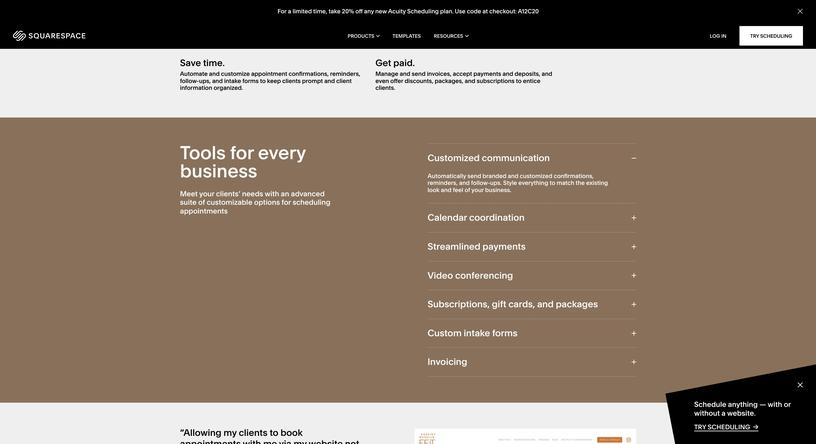 Task type: describe. For each thing, give the bounding box(es) containing it.
and down communication
[[508, 172, 519, 180]]

plan.
[[440, 8, 454, 15]]

invoices,
[[427, 70, 452, 78]]

customized
[[520, 172, 553, 180]]

book
[[281, 428, 303, 439]]

at
[[483, 8, 488, 15]]

limited
[[293, 8, 312, 15]]

for a limited time, take 20% off any new acuity scheduling plan. use code at checkout: a12c20
[[278, 8, 539, 15]]

gift
[[492, 299, 507, 310]]

with inside "allowing my clients to book appointments with me via my website no
[[243, 439, 261, 445]]

squarespace logo link
[[13, 31, 171, 41]]

advanced
[[291, 190, 325, 198]]

0 vertical spatial a
[[288, 8, 291, 15]]

subscriptions,
[[428, 299, 490, 310]]

usage of invoices example image
[[376, 0, 558, 44]]

ups,
[[199, 77, 211, 85]]

offer
[[391, 77, 403, 85]]

templates link
[[393, 23, 421, 49]]

custom intake forms
[[428, 328, 518, 339]]

to inside get paid. manage and send invoices, accept payments and deposits, and even offer discounts, packages, and subscriptions to entice clients.
[[516, 77, 522, 85]]

website.
[[728, 409, 756, 418]]

keep
[[267, 77, 281, 85]]

reminders, inside save time. automate and customize appointment confirmations, reminders, follow-ups, and intake forms to keep clients prompt and client information organized.
[[330, 70, 360, 78]]

accept
[[453, 70, 472, 78]]

feel
[[453, 186, 464, 194]]

everything
[[519, 179, 549, 187]]

invoicing button
[[428, 348, 636, 377]]

client
[[336, 77, 352, 85]]

scheduling for try scheduling
[[761, 33, 793, 39]]

automate
[[180, 70, 208, 78]]

in
[[722, 33, 727, 39]]

automatically send branded and customized confirmations, reminders, and follow-ups. style everything to match the existing look and feel of your business.
[[428, 172, 608, 194]]

1 horizontal spatial my
[[294, 439, 307, 445]]

an
[[281, 190, 289, 198]]

paid.
[[394, 57, 415, 68]]

and down time.
[[209, 70, 220, 78]]

look
[[428, 186, 440, 194]]

take
[[329, 8, 341, 15]]

time,
[[313, 8, 327, 15]]

off
[[355, 8, 363, 15]]

streamlined payments button
[[428, 233, 636, 261]]

20%
[[342, 8, 354, 15]]

follow- for time.
[[180, 77, 199, 85]]

resources
[[434, 33, 463, 39]]

→
[[753, 423, 759, 431]]

forms inside button
[[493, 328, 518, 339]]

send inside automatically send branded and customized confirmations, reminders, and follow-ups. style everything to match the existing look and feel of your business.
[[468, 172, 481, 180]]

organized.
[[214, 84, 243, 92]]

video conferencing
[[428, 270, 513, 281]]

custom
[[428, 328, 462, 339]]

calendar
[[428, 212, 467, 223]]

streamlined
[[428, 241, 481, 252]]

packages
[[556, 299, 598, 310]]

calendar coordination button
[[428, 204, 636, 232]]

or
[[784, 401, 791, 409]]

subscriptions, gift cards, and packages button
[[428, 290, 636, 319]]

try scheduling →
[[695, 423, 759, 432]]

cards,
[[509, 299, 535, 310]]

customized communication
[[428, 153, 550, 164]]

and left feel
[[441, 186, 452, 194]]

meet your clients' needs with an advanced suite of customizable options for scheduling appointments
[[180, 190, 331, 216]]

0 horizontal spatial scheduling
[[407, 8, 439, 15]]

a12c20
[[518, 8, 539, 15]]

try scheduling link
[[740, 26, 803, 46]]

appointment
[[251, 70, 287, 78]]

to inside "allowing my clients to book appointments with me via my website no
[[270, 428, 279, 439]]

templates
[[393, 33, 421, 39]]

code
[[467, 8, 481, 15]]

needs
[[242, 190, 263, 198]]

even
[[376, 77, 389, 85]]

use
[[455, 8, 466, 15]]

payments inside get paid. manage and send invoices, accept payments and deposits, and even offer discounts, packages, and subscriptions to entice clients.
[[474, 70, 501, 78]]

with inside meet your clients' needs with an advanced suite of customizable options for scheduling appointments
[[265, 190, 279, 198]]

a inside schedule anything — with or without a website.
[[722, 409, 726, 418]]

the
[[576, 179, 585, 187]]

to inside save time. automate and customize appointment confirmations, reminders, follow-ups, and intake forms to keep clients prompt and client information organized.
[[260, 77, 266, 85]]

subscriptions, gift cards, and packages
[[428, 299, 598, 310]]

packages,
[[435, 77, 464, 85]]

streamlined payments
[[428, 241, 526, 252]]

prompt
[[302, 77, 323, 85]]

video conferencing button
[[428, 262, 636, 290]]

to inside automatically send branded and customized confirmations, reminders, and follow-ups. style everything to match the existing look and feel of your business.
[[550, 179, 556, 187]]

appointments inside meet your clients' needs with an advanced suite of customizable options for scheduling appointments
[[180, 207, 228, 216]]

business
[[180, 160, 257, 182]]

conferencing
[[455, 270, 513, 281]]



Task type: locate. For each thing, give the bounding box(es) containing it.
try down without
[[695, 424, 706, 432]]

1 vertical spatial try
[[695, 424, 706, 432]]

subscriptions
[[477, 77, 515, 85]]

clients inside save time. automate and customize appointment confirmations, reminders, follow-ups, and intake forms to keep clients prompt and client information organized.
[[282, 77, 301, 85]]

forms
[[243, 77, 259, 85], [493, 328, 518, 339]]

1 horizontal spatial a
[[722, 409, 726, 418]]

payments
[[474, 70, 501, 78], [483, 241, 526, 252]]

communication
[[482, 153, 550, 164]]

0 vertical spatial intake
[[224, 77, 241, 85]]

0 horizontal spatial confirmations,
[[289, 70, 329, 78]]

0 vertical spatial try
[[751, 33, 760, 39]]

0 vertical spatial confirmations,
[[289, 70, 329, 78]]

my right "allowing
[[224, 428, 237, 439]]

customized
[[428, 153, 480, 164]]

payments down coordination
[[483, 241, 526, 252]]

new
[[375, 8, 387, 15]]

payments inside button
[[483, 241, 526, 252]]

your
[[472, 186, 484, 194], [199, 190, 214, 198]]

invoicing
[[428, 357, 468, 368]]

of
[[465, 186, 470, 194], [198, 198, 205, 207]]

1 vertical spatial send
[[468, 172, 481, 180]]

and right entice
[[542, 70, 553, 78]]

and left 'client'
[[324, 77, 335, 85]]

deposits,
[[515, 70, 541, 78]]

1 horizontal spatial send
[[468, 172, 481, 180]]

1 vertical spatial appointments
[[180, 439, 241, 445]]

1 vertical spatial a
[[722, 409, 726, 418]]

follow- down the save
[[180, 77, 199, 85]]

match
[[557, 179, 575, 187]]

manage
[[376, 70, 399, 78]]

1 horizontal spatial forms
[[493, 328, 518, 339]]

clients
[[282, 77, 301, 85], [239, 428, 268, 439]]

appointments
[[180, 207, 228, 216], [180, 439, 241, 445]]

0 horizontal spatial my
[[224, 428, 237, 439]]

1 vertical spatial payments
[[483, 241, 526, 252]]

1 vertical spatial follow-
[[471, 179, 490, 187]]

via
[[279, 439, 292, 445]]

follow- right feel
[[471, 179, 490, 187]]

follow- inside automatically send branded and customized confirmations, reminders, and follow-ups. style everything to match the existing look and feel of your business.
[[471, 179, 490, 187]]

save
[[180, 57, 201, 68]]

0 horizontal spatial with
[[243, 439, 261, 445]]

log
[[710, 33, 721, 39]]

and right cards,
[[537, 299, 554, 310]]

0 horizontal spatial of
[[198, 198, 205, 207]]

with right —
[[768, 401, 783, 409]]

your inside automatically send branded and customized confirmations, reminders, and follow-ups. style everything to match the existing look and feel of your business.
[[472, 186, 484, 194]]

and inside subscriptions, gift cards, and packages 'button'
[[537, 299, 554, 310]]

forms left the keep
[[243, 77, 259, 85]]

0 horizontal spatial follow-
[[180, 77, 199, 85]]

me
[[263, 439, 277, 445]]

log             in
[[710, 33, 727, 39]]

get
[[376, 57, 391, 68]]

a
[[288, 8, 291, 15], [722, 409, 726, 418]]

and left deposits,
[[503, 70, 513, 78]]

1 horizontal spatial of
[[465, 186, 470, 194]]

2 vertical spatial scheduling
[[708, 424, 751, 432]]

1 horizontal spatial follow-
[[471, 179, 490, 187]]

time.
[[203, 57, 225, 68]]

products button
[[348, 23, 380, 49]]

of right suite
[[198, 198, 205, 207]]

schedule anything — with or without a website.
[[695, 401, 791, 418]]

my right the via
[[294, 439, 307, 445]]

with inside schedule anything — with or without a website.
[[768, 401, 783, 409]]

options
[[254, 198, 280, 207]]

0 horizontal spatial intake
[[224, 77, 241, 85]]

calendar coordination
[[428, 212, 525, 223]]

0 vertical spatial with
[[265, 190, 279, 198]]

follow- inside save time. automate and customize appointment confirmations, reminders, follow-ups, and intake forms to keep clients prompt and client information organized.
[[180, 77, 199, 85]]

1 horizontal spatial try
[[751, 33, 760, 39]]

1 horizontal spatial with
[[265, 190, 279, 198]]

style
[[503, 179, 517, 187]]

1 vertical spatial reminders,
[[428, 179, 458, 187]]

0 horizontal spatial clients
[[239, 428, 268, 439]]

0 horizontal spatial try
[[695, 424, 706, 432]]

suite
[[180, 198, 197, 207]]

branded
[[483, 172, 507, 180]]

appointments inside "allowing my clients to book appointments with me via my website no
[[180, 439, 241, 445]]

1 horizontal spatial clients
[[282, 77, 301, 85]]

0 vertical spatial send
[[412, 70, 426, 78]]

follow- for send
[[471, 179, 490, 187]]

resources button
[[434, 23, 469, 49]]

existing
[[586, 179, 608, 187]]

to left match
[[550, 179, 556, 187]]

—
[[760, 401, 767, 409]]

for inside meet your clients' needs with an advanced suite of customizable options for scheduling appointments
[[282, 198, 291, 207]]

intake inside save time. automate and customize appointment confirmations, reminders, follow-ups, and intake forms to keep clients prompt and client information organized.
[[224, 77, 241, 85]]

meet
[[180, 190, 198, 198]]

your inside meet your clients' needs with an advanced suite of customizable options for scheduling appointments
[[199, 190, 214, 198]]

send down paid.
[[412, 70, 426, 78]]

squarespace logo image
[[13, 31, 85, 41]]

save time. automate and customize appointment confirmations, reminders, follow-ups, and intake forms to keep clients prompt and client information organized.
[[180, 57, 360, 92]]

reminders, inside automatically send branded and customized confirmations, reminders, and follow-ups. style everything to match the existing look and feel of your business.
[[428, 179, 458, 187]]

0 horizontal spatial send
[[412, 70, 426, 78]]

2 horizontal spatial scheduling
[[761, 33, 793, 39]]

of inside automatically send branded and customized confirmations, reminders, and follow-ups. style everything to match the existing look and feel of your business.
[[465, 186, 470, 194]]

1 horizontal spatial your
[[472, 186, 484, 194]]

scheduling
[[293, 198, 331, 207]]

acuity
[[388, 8, 406, 15]]

0 vertical spatial clients
[[282, 77, 301, 85]]

try right in
[[751, 33, 760, 39]]

every
[[258, 142, 306, 164]]

customized communication button
[[428, 144, 636, 173]]

scheduling for try scheduling →
[[708, 424, 751, 432]]

1 vertical spatial scheduling
[[761, 33, 793, 39]]

a right for
[[288, 8, 291, 15]]

0 horizontal spatial reminders,
[[330, 70, 360, 78]]

information
[[180, 84, 212, 92]]

try scheduling
[[751, 33, 793, 39]]

2 horizontal spatial with
[[768, 401, 783, 409]]

1 vertical spatial for
[[282, 198, 291, 207]]

forms inside save time. automate and customize appointment confirmations, reminders, follow-ups, and intake forms to keep clients prompt and client information organized.
[[243, 77, 259, 85]]

1 horizontal spatial intake
[[464, 328, 490, 339]]

business.
[[485, 186, 512, 194]]

1 horizontal spatial reminders,
[[428, 179, 458, 187]]

1 appointments from the top
[[180, 207, 228, 216]]

your right 'meet' on the left of the page
[[199, 190, 214, 198]]

clients'
[[216, 190, 240, 198]]

1 vertical spatial forms
[[493, 328, 518, 339]]

0 vertical spatial payments
[[474, 70, 501, 78]]

without
[[695, 409, 720, 418]]

of inside meet your clients' needs with an advanced suite of customizable options for scheduling appointments
[[198, 198, 205, 207]]

1 vertical spatial of
[[198, 198, 205, 207]]

"allowing my clients to book appointments with me via my website no
[[180, 428, 359, 445]]

to left the keep
[[260, 77, 266, 85]]

confirmations, inside automatically send branded and customized confirmations, reminders, and follow-ups. style everything to match the existing look and feel of your business.
[[554, 172, 594, 180]]

1 vertical spatial confirmations,
[[554, 172, 594, 180]]

0 horizontal spatial for
[[230, 142, 254, 164]]

website
[[309, 439, 343, 445]]

send left branded
[[468, 172, 481, 180]]

0 vertical spatial of
[[465, 186, 470, 194]]

video
[[428, 270, 453, 281]]

intake inside button
[[464, 328, 490, 339]]

0 vertical spatial for
[[230, 142, 254, 164]]

scheduling inside try scheduling →
[[708, 424, 751, 432]]

for inside tools for every business
[[230, 142, 254, 164]]

for
[[278, 8, 287, 15]]

your right feel
[[472, 186, 484, 194]]

1 horizontal spatial for
[[282, 198, 291, 207]]

ups.
[[490, 179, 502, 187]]

2 vertical spatial with
[[243, 439, 261, 445]]

website homepage image
[[415, 429, 636, 445]]

clients.
[[376, 84, 395, 92]]

try for try scheduling →
[[695, 424, 706, 432]]

1 vertical spatial intake
[[464, 328, 490, 339]]

confirmations,
[[289, 70, 329, 78], [554, 172, 594, 180]]

any
[[364, 8, 374, 15]]

and right 'ups,'
[[212, 77, 223, 85]]

try for try scheduling
[[751, 33, 760, 39]]

forms down gift
[[493, 328, 518, 339]]

0 vertical spatial reminders,
[[330, 70, 360, 78]]

payments right accept
[[474, 70, 501, 78]]

to left entice
[[516, 77, 522, 85]]

intake down time.
[[224, 77, 241, 85]]

anything
[[728, 401, 758, 409]]

send inside get paid. manage and send invoices, accept payments and deposits, and even offer discounts, packages, and subscriptions to entice clients.
[[412, 70, 426, 78]]

"allowing
[[180, 428, 222, 439]]

custom intake forms button
[[428, 319, 636, 348]]

reminders,
[[330, 70, 360, 78], [428, 179, 458, 187]]

0 vertical spatial forms
[[243, 77, 259, 85]]

with left an
[[265, 190, 279, 198]]

tools for every business
[[180, 142, 306, 182]]

intake right the custom
[[464, 328, 490, 339]]

and down paid.
[[400, 70, 411, 78]]

checkout:
[[489, 8, 517, 15]]

0 vertical spatial appointments
[[180, 207, 228, 216]]

1 horizontal spatial confirmations,
[[554, 172, 594, 180]]

1 horizontal spatial scheduling
[[708, 424, 751, 432]]

with left me
[[243, 439, 261, 445]]

schedule
[[695, 401, 727, 409]]

save time image
[[180, 0, 363, 44]]

and down customized in the right of the page
[[459, 179, 470, 187]]

a up try scheduling →
[[722, 409, 726, 418]]

2 appointments from the top
[[180, 439, 241, 445]]

log             in link
[[710, 33, 727, 39]]

try inside try scheduling →
[[695, 424, 706, 432]]

clients inside "allowing my clients to book appointments with me via my website no
[[239, 428, 268, 439]]

to left the via
[[270, 428, 279, 439]]

0 horizontal spatial your
[[199, 190, 214, 198]]

products
[[348, 33, 375, 39]]

coordination
[[469, 212, 525, 223]]

follow-
[[180, 77, 199, 85], [471, 179, 490, 187]]

1 vertical spatial clients
[[239, 428, 268, 439]]

0 vertical spatial follow-
[[180, 77, 199, 85]]

of right feel
[[465, 186, 470, 194]]

0 horizontal spatial forms
[[243, 77, 259, 85]]

confirmations, inside save time. automate and customize appointment confirmations, reminders, follow-ups, and intake forms to keep clients prompt and client information organized.
[[289, 70, 329, 78]]

0 horizontal spatial a
[[288, 8, 291, 15]]

and right packages,
[[465, 77, 476, 85]]

1 vertical spatial with
[[768, 401, 783, 409]]

0 vertical spatial scheduling
[[407, 8, 439, 15]]



Task type: vqa. For each thing, say whether or not it's contained in the screenshot.
Logistics
no



